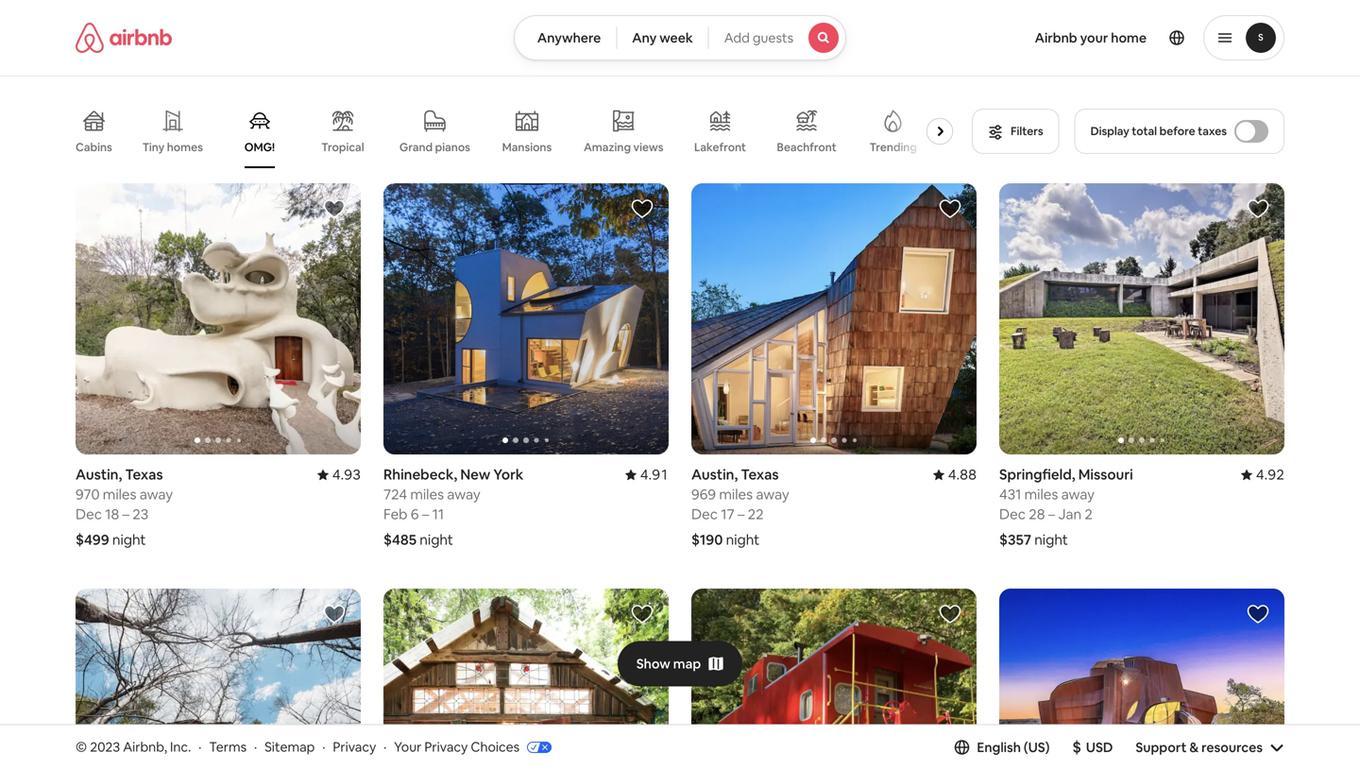 Task type: locate. For each thing, give the bounding box(es) containing it.
dec for 970
[[76, 505, 102, 523]]

$499
[[76, 531, 109, 549]]

4.92
[[1257, 465, 1285, 484]]

night down "22"
[[726, 531, 760, 549]]

add to wishlist: ransom canyon, texas image
[[1247, 603, 1270, 626]]

1 horizontal spatial texas
[[741, 465, 779, 484]]

– inside the austin, texas 970 miles away dec 18 – 23 $499 night
[[122, 505, 129, 523]]

austin, inside austin, texas 969 miles away dec 17 – 22 $190 night
[[692, 465, 738, 484]]

display total before taxes
[[1091, 124, 1228, 138]]

1 horizontal spatial dec
[[692, 505, 718, 523]]

add to wishlist: austin, texas image
[[939, 198, 962, 220]]

2 horizontal spatial dec
[[1000, 505, 1026, 523]]

dec inside austin, texas 969 miles away dec 17 – 22 $190 night
[[692, 505, 718, 523]]

3 away from the left
[[756, 485, 790, 504]]

amazing
[[584, 140, 631, 154]]

dec inside the austin, texas 970 miles away dec 18 – 23 $499 night
[[76, 505, 102, 523]]

homes
[[167, 140, 203, 155]]

1 horizontal spatial austin,
[[692, 465, 738, 484]]

1 dec from the left
[[76, 505, 102, 523]]

· right terms
[[254, 739, 257, 756]]

privacy inside your privacy choices link
[[425, 739, 468, 756]]

dec down 969
[[692, 505, 718, 523]]

night inside the austin, texas 970 miles away dec 18 – 23 $499 night
[[112, 531, 146, 549]]

miles up the 18
[[103, 485, 137, 504]]

2 privacy from the left
[[425, 739, 468, 756]]

3 night from the left
[[726, 531, 760, 549]]

texas
[[125, 465, 163, 484], [741, 465, 779, 484]]

any
[[633, 29, 657, 46]]

0 horizontal spatial austin,
[[76, 465, 122, 484]]

night down '11'
[[420, 531, 454, 549]]

add to wishlist: austin, texas image
[[323, 198, 346, 220]]

austin, inside the austin, texas 970 miles away dec 18 – 23 $499 night
[[76, 465, 122, 484]]

miles down rhinebeck,
[[410, 485, 444, 504]]

1 away from the left
[[140, 485, 173, 504]]

missouri
[[1079, 465, 1134, 484]]

miles inside springfield, missouri 431 miles away dec 28 – jan 2 $357 night
[[1025, 485, 1059, 504]]

austin, texas 970 miles away dec 18 – 23 $499 night
[[76, 465, 173, 549]]

away up 23
[[140, 485, 173, 504]]

terms
[[209, 739, 247, 756]]

your privacy choices
[[394, 739, 520, 756]]

austin, texas 969 miles away dec 17 – 22 $190 night
[[692, 465, 790, 549]]

texas up "22"
[[741, 465, 779, 484]]

2 texas from the left
[[741, 465, 779, 484]]

group
[[76, 95, 961, 168], [76, 183, 361, 454], [384, 183, 669, 454], [692, 183, 977, 454], [1000, 183, 1285, 454], [76, 589, 361, 770], [384, 589, 669, 770], [692, 589, 977, 770], [1000, 589, 1285, 770]]

–
[[122, 505, 129, 523], [422, 505, 429, 523], [738, 505, 745, 523], [1049, 505, 1056, 523]]

week
[[660, 29, 693, 46]]

1 austin, from the left
[[76, 465, 122, 484]]

– inside springfield, missouri 431 miles away dec 28 – jan 2 $357 night
[[1049, 505, 1056, 523]]

2 miles from the left
[[410, 485, 444, 504]]

– right 6
[[422, 505, 429, 523]]

away down the new
[[447, 485, 481, 504]]

tiny homes
[[142, 140, 203, 155]]

3 dec from the left
[[1000, 505, 1026, 523]]

austin, up 970
[[76, 465, 122, 484]]

english
[[978, 739, 1022, 756]]

texas inside austin, texas 969 miles away dec 17 – 22 $190 night
[[741, 465, 779, 484]]

airbnb your home link
[[1024, 18, 1159, 58]]

431
[[1000, 485, 1022, 504]]

add guests
[[725, 29, 794, 46]]

2 night from the left
[[420, 531, 454, 549]]

add to wishlist: lumberton, texas image
[[631, 603, 654, 626]]

away inside springfield, missouri 431 miles away dec 28 – jan 2 $357 night
[[1062, 485, 1095, 504]]

miles down springfield, at bottom
[[1025, 485, 1059, 504]]

miles up 17
[[720, 485, 753, 504]]

austin, for 969
[[692, 465, 738, 484]]

11
[[432, 505, 444, 523]]

privacy right your
[[425, 739, 468, 756]]

austin, for 970
[[76, 465, 122, 484]]

night
[[112, 531, 146, 549], [420, 531, 454, 549], [726, 531, 760, 549], [1035, 531, 1069, 549]]

4.91 out of 5 average rating image
[[625, 465, 669, 484]]

miles
[[103, 485, 137, 504], [410, 485, 444, 504], [720, 485, 753, 504], [1025, 485, 1059, 504]]

texas for austin, texas 969 miles away dec 17 – 22 $190 night
[[741, 465, 779, 484]]

away up jan on the bottom of the page
[[1062, 485, 1095, 504]]

17
[[721, 505, 735, 523]]

4 miles from the left
[[1025, 485, 1059, 504]]

away inside the austin, texas 970 miles away dec 18 – 23 $499 night
[[140, 485, 173, 504]]

away for dec 17 – 22
[[756, 485, 790, 504]]

none search field containing anywhere
[[514, 15, 847, 60]]

– right 28
[[1049, 505, 1056, 523]]

– right the 18
[[122, 505, 129, 523]]

springfield, missouri 431 miles away dec 28 – jan 2 $357 night
[[1000, 465, 1134, 549]]

2 austin, from the left
[[692, 465, 738, 484]]

1 horizontal spatial privacy
[[425, 739, 468, 756]]

terms link
[[209, 739, 247, 756]]

miles inside the austin, texas 970 miles away dec 18 – 23 $499 night
[[103, 485, 137, 504]]

miles for 431
[[1025, 485, 1059, 504]]

dec inside springfield, missouri 431 miles away dec 28 – jan 2 $357 night
[[1000, 505, 1026, 523]]

airbnb
[[1035, 29, 1078, 46]]

pianos
[[435, 140, 471, 155]]

anywhere
[[538, 29, 601, 46]]

privacy
[[333, 739, 376, 756], [425, 739, 468, 756]]

show
[[637, 655, 671, 672]]

0 horizontal spatial texas
[[125, 465, 163, 484]]

away
[[140, 485, 173, 504], [447, 485, 481, 504], [756, 485, 790, 504], [1062, 485, 1095, 504]]

– right 17
[[738, 505, 745, 523]]

austin, up 969
[[692, 465, 738, 484]]

1 texas from the left
[[125, 465, 163, 484]]

6
[[411, 505, 419, 523]]

before
[[1160, 124, 1196, 138]]

$485
[[384, 531, 417, 549]]

4.91
[[641, 465, 669, 484]]

0 horizontal spatial privacy
[[333, 739, 376, 756]]

add to wishlist: rhinebeck, new york image
[[631, 198, 654, 220]]

1 miles from the left
[[103, 485, 137, 504]]

– inside austin, texas 969 miles away dec 17 – 22 $190 night
[[738, 505, 745, 523]]

night down 28
[[1035, 531, 1069, 549]]

23
[[133, 505, 149, 523]]

miles inside austin, texas 969 miles away dec 17 – 22 $190 night
[[720, 485, 753, 504]]

filters
[[1011, 124, 1044, 138]]

away up "22"
[[756, 485, 790, 504]]

$357
[[1000, 531, 1032, 549]]

2 away from the left
[[447, 485, 481, 504]]

1 – from the left
[[122, 505, 129, 523]]

night down 23
[[112, 531, 146, 549]]

mansions
[[502, 140, 552, 155]]

profile element
[[870, 0, 1285, 76]]

texas for austin, texas 970 miles away dec 18 – 23 $499 night
[[125, 465, 163, 484]]

austin,
[[76, 465, 122, 484], [692, 465, 738, 484]]

dec down 970
[[76, 505, 102, 523]]

privacy left your
[[333, 739, 376, 756]]

4 – from the left
[[1049, 505, 1056, 523]]

sitemap link
[[265, 739, 315, 756]]

3 – from the left
[[738, 505, 745, 523]]

add to wishlist: campton, kentucky image
[[323, 603, 346, 626]]

2 dec from the left
[[692, 505, 718, 523]]

total
[[1132, 124, 1158, 138]]

dec down "431"
[[1000, 505, 1026, 523]]

texas inside the austin, texas 970 miles away dec 18 – 23 $499 night
[[125, 465, 163, 484]]

night inside rhinebeck, new york 724 miles away feb 6 – 11 $485 night
[[420, 531, 454, 549]]

resources
[[1202, 739, 1263, 756]]

your
[[1081, 29, 1109, 46]]

away inside austin, texas 969 miles away dec 17 – 22 $190 night
[[756, 485, 790, 504]]

show map
[[637, 655, 701, 672]]

3 · from the left
[[322, 739, 326, 756]]

· left privacy link
[[322, 739, 326, 756]]

724
[[384, 485, 407, 504]]

miles for 969
[[720, 485, 753, 504]]

18
[[105, 505, 119, 523]]

texas up 23
[[125, 465, 163, 484]]

2 – from the left
[[422, 505, 429, 523]]

969
[[692, 485, 716, 504]]

0 horizontal spatial dec
[[76, 505, 102, 523]]

3 miles from the left
[[720, 485, 753, 504]]

feb
[[384, 505, 408, 523]]

·
[[199, 739, 202, 756], [254, 739, 257, 756], [322, 739, 326, 756], [384, 739, 387, 756]]

– inside rhinebeck, new york 724 miles away feb 6 – 11 $485 night
[[422, 505, 429, 523]]

1 night from the left
[[112, 531, 146, 549]]

4 night from the left
[[1035, 531, 1069, 549]]

tropical
[[322, 140, 364, 155]]

4 away from the left
[[1062, 485, 1095, 504]]

None search field
[[514, 15, 847, 60]]

inc.
[[170, 739, 191, 756]]

· left your
[[384, 739, 387, 756]]

dec
[[76, 505, 102, 523], [692, 505, 718, 523], [1000, 505, 1026, 523]]

· right inc.
[[199, 739, 202, 756]]

2023
[[90, 739, 120, 756]]



Task type: describe. For each thing, give the bounding box(es) containing it.
– for dec 17 – 22
[[738, 505, 745, 523]]

©
[[76, 739, 87, 756]]

airbnb your home
[[1035, 29, 1147, 46]]

away for dec 28 – jan 2
[[1062, 485, 1095, 504]]

add to wishlist: springfield, missouri image
[[1247, 198, 1270, 220]]

choices
[[471, 739, 520, 756]]

away inside rhinebeck, new york 724 miles away feb 6 – 11 $485 night
[[447, 485, 481, 504]]

add to wishlist: copper hill, virginia image
[[939, 603, 962, 626]]

new
[[461, 465, 491, 484]]

tiny
[[142, 140, 165, 155]]

22
[[748, 505, 764, 523]]

rhinebeck,
[[384, 465, 458, 484]]

(us)
[[1024, 739, 1050, 756]]

york
[[494, 465, 524, 484]]

$
[[1073, 737, 1082, 757]]

views
[[634, 140, 664, 154]]

add
[[725, 29, 750, 46]]

– for dec 28 – jan 2
[[1049, 505, 1056, 523]]

map
[[674, 655, 701, 672]]

your privacy choices link
[[394, 739, 552, 757]]

night inside austin, texas 969 miles away dec 17 – 22 $190 night
[[726, 531, 760, 549]]

usd
[[1087, 739, 1114, 756]]

beachfront
[[777, 140, 837, 155]]

© 2023 airbnb, inc. ·
[[76, 739, 202, 756]]

home
[[1112, 29, 1147, 46]]

airbnb,
[[123, 739, 167, 756]]

night inside springfield, missouri 431 miles away dec 28 – jan 2 $357 night
[[1035, 531, 1069, 549]]

– for dec 18 – 23
[[122, 505, 129, 523]]

support & resources button
[[1136, 739, 1285, 756]]

4.93
[[332, 465, 361, 484]]

grand
[[400, 140, 433, 155]]

omg!
[[245, 140, 275, 155]]

your
[[394, 739, 422, 756]]

2
[[1085, 505, 1093, 523]]

amazing views
[[584, 140, 664, 154]]

lakefront
[[695, 140, 747, 155]]

jan
[[1059, 505, 1082, 523]]

4 · from the left
[[384, 739, 387, 756]]

add guests button
[[708, 15, 847, 60]]

dec for 431
[[1000, 505, 1026, 523]]

any week
[[633, 29, 693, 46]]

terms · sitemap · privacy ·
[[209, 739, 387, 756]]

any week button
[[616, 15, 709, 60]]

miles for 970
[[103, 485, 137, 504]]

taxes
[[1198, 124, 1228, 138]]

grand pianos
[[400, 140, 471, 155]]

$ usd
[[1073, 737, 1114, 757]]

4.88
[[949, 465, 977, 484]]

$190
[[692, 531, 723, 549]]

rhinebeck, new york 724 miles away feb 6 – 11 $485 night
[[384, 465, 524, 549]]

filters button
[[973, 109, 1060, 154]]

&
[[1190, 739, 1199, 756]]

away for dec 18 – 23
[[140, 485, 173, 504]]

support & resources
[[1136, 739, 1263, 756]]

support
[[1136, 739, 1187, 756]]

trending
[[870, 140, 918, 155]]

anywhere button
[[514, 15, 617, 60]]

display
[[1091, 124, 1130, 138]]

group containing amazing views
[[76, 95, 961, 168]]

970
[[76, 485, 100, 504]]

4.92 out of 5 average rating image
[[1242, 465, 1285, 484]]

1 privacy from the left
[[333, 739, 376, 756]]

4.88 out of 5 average rating image
[[933, 465, 977, 484]]

english (us)
[[978, 739, 1050, 756]]

2 · from the left
[[254, 739, 257, 756]]

miles inside rhinebeck, new york 724 miles away feb 6 – 11 $485 night
[[410, 485, 444, 504]]

28
[[1029, 505, 1046, 523]]

guests
[[753, 29, 794, 46]]

privacy link
[[333, 739, 376, 756]]

sitemap
[[265, 739, 315, 756]]

springfield,
[[1000, 465, 1076, 484]]

show map button
[[618, 641, 743, 687]]

1 · from the left
[[199, 739, 202, 756]]

dec for 969
[[692, 505, 718, 523]]

4.93 out of 5 average rating image
[[317, 465, 361, 484]]

cabins
[[76, 140, 112, 155]]

english (us) button
[[955, 739, 1050, 756]]



Task type: vqa. For each thing, say whether or not it's contained in the screenshot.
Privacy
yes



